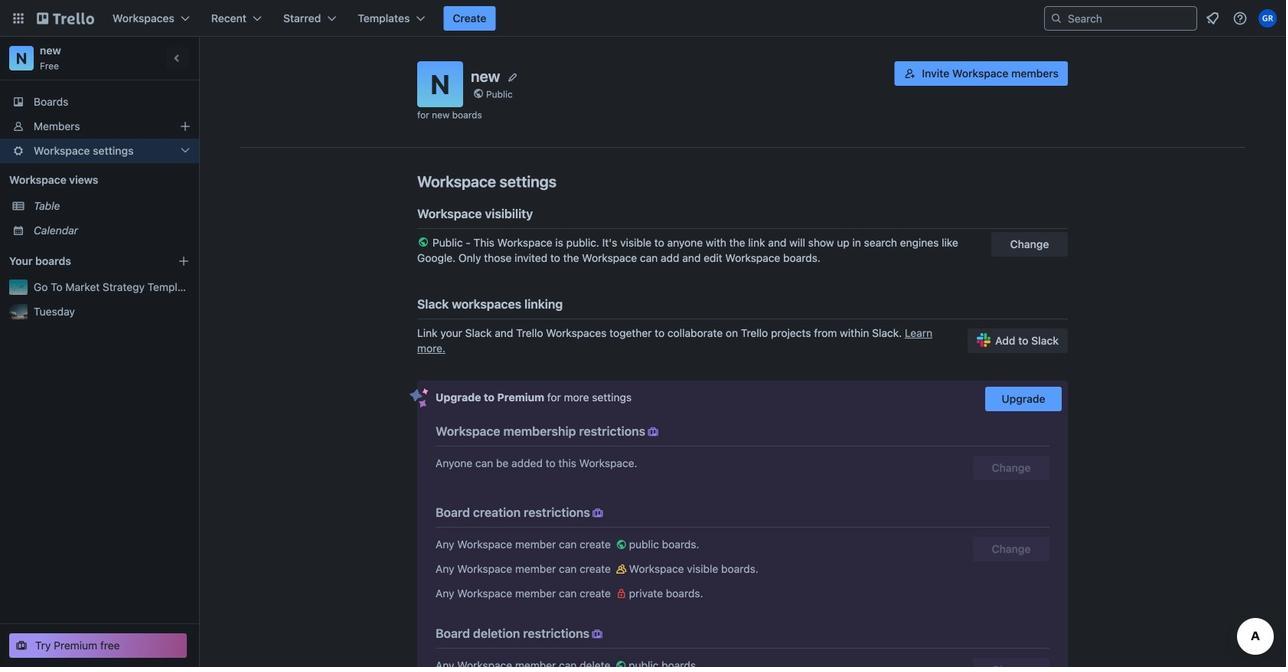 Task type: locate. For each thing, give the bounding box(es) containing it.
back to home image
[[37, 6, 94, 31]]

0 horizontal spatial sm image
[[591, 506, 606, 521]]

0 vertical spatial sm image
[[591, 506, 606, 521]]

sm image
[[646, 424, 661, 440], [614, 561, 629, 577], [614, 586, 629, 601], [590, 627, 605, 642], [614, 658, 629, 667]]

1 vertical spatial sm image
[[614, 537, 629, 552]]

sm image
[[591, 506, 606, 521], [614, 537, 629, 552]]

primary element
[[0, 0, 1287, 37]]

1 horizontal spatial sm image
[[614, 537, 629, 552]]

your boards with 2 items element
[[9, 252, 155, 270]]

search image
[[1051, 12, 1063, 25]]

add board image
[[178, 255, 190, 267]]

sparkle image
[[410, 388, 429, 408]]



Task type: vqa. For each thing, say whether or not it's contained in the screenshot.
"Sales" link
no



Task type: describe. For each thing, give the bounding box(es) containing it.
Search field
[[1063, 8, 1197, 29]]

0 notifications image
[[1204, 9, 1223, 28]]

greg robinson (gregrobinson96) image
[[1259, 9, 1278, 28]]

open information menu image
[[1233, 11, 1249, 26]]

workspace navigation collapse icon image
[[167, 47, 188, 69]]



